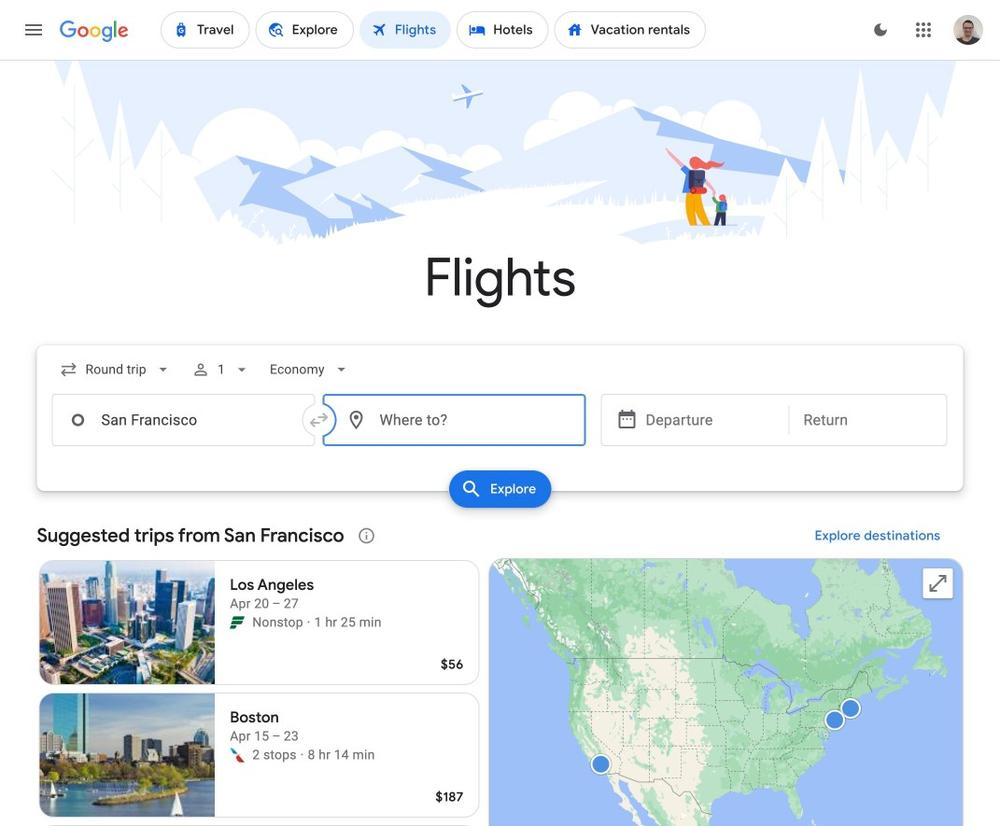 Task type: locate. For each thing, give the bounding box(es) containing it.
frontier image
[[230, 616, 245, 631]]

1 horizontal spatial  image
[[307, 614, 311, 632]]

 image for frontier image
[[307, 614, 311, 632]]

0 horizontal spatial  image
[[300, 746, 304, 765]]

187 US dollars text field
[[436, 789, 464, 806]]

suggested trips from san francisco region
[[37, 514, 964, 827]]

None field
[[52, 353, 180, 387], [262, 353, 358, 387], [52, 353, 180, 387], [262, 353, 358, 387]]

 image
[[307, 614, 311, 632], [300, 746, 304, 765]]

Departure text field
[[646, 395, 775, 446]]

1 vertical spatial  image
[[300, 746, 304, 765]]

 image right american image on the left bottom of page
[[300, 746, 304, 765]]

 image right frontier image
[[307, 614, 311, 632]]

0 vertical spatial  image
[[307, 614, 311, 632]]



Task type: describe. For each thing, give the bounding box(es) containing it.
 image for american image on the left bottom of page
[[300, 746, 304, 765]]

Return text field
[[804, 395, 933, 446]]

Flight search field
[[22, 346, 979, 514]]

main menu image
[[22, 19, 45, 41]]

Where to?  text field
[[323, 394, 586, 446]]

56 US dollars text field
[[441, 657, 464, 673]]

Where from? text field
[[52, 394, 315, 446]]

change appearance image
[[858, 7, 903, 52]]

american image
[[230, 748, 245, 763]]



Task type: vqa. For each thing, say whether or not it's contained in the screenshot.
FLIGHT search field
yes



